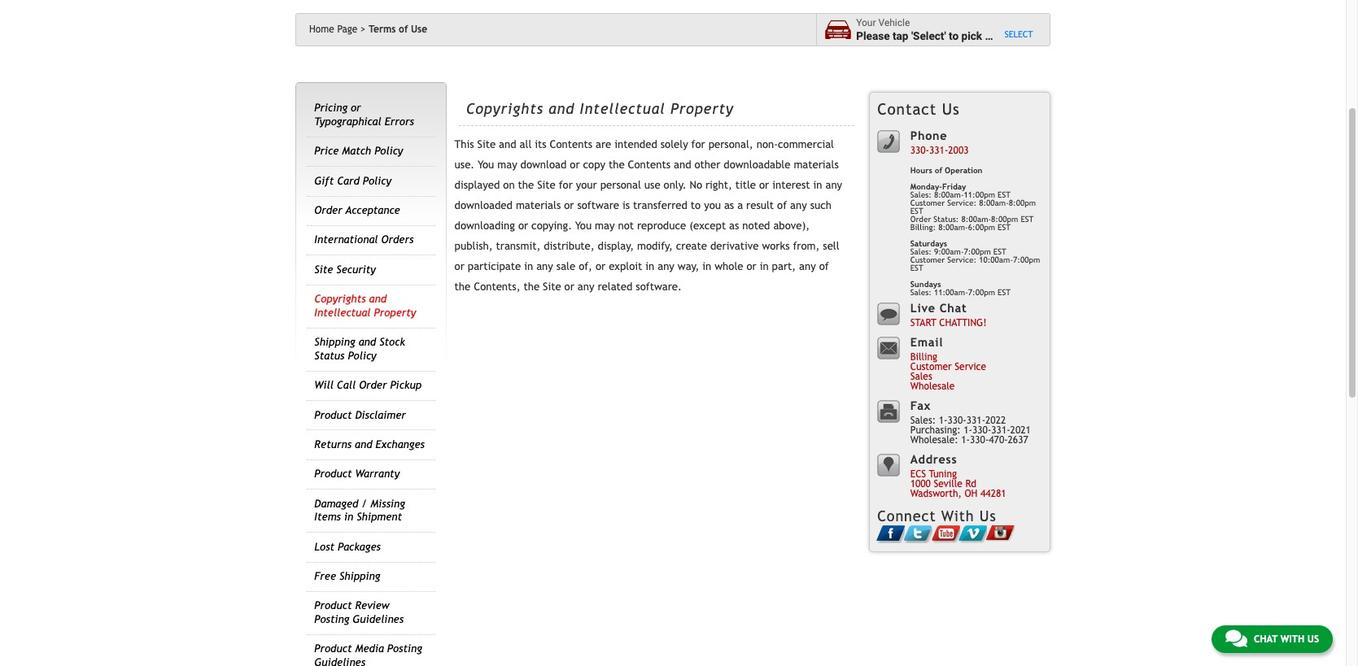 Task type: describe. For each thing, give the bounding box(es) containing it.
or right of,
[[596, 261, 606, 273]]

saturdays
[[911, 239, 948, 248]]

wholesale
[[911, 381, 955, 393]]

or down sale
[[565, 281, 575, 293]]

your
[[857, 17, 877, 29]]

3 sales: from the top
[[911, 288, 932, 297]]

8:00am- up 6:00pm
[[980, 199, 1010, 208]]

sales link
[[911, 372, 933, 383]]

1 horizontal spatial copyrights and intellectual property
[[466, 100, 734, 117]]

your vehicle please tap 'select' to pick a vehicle
[[857, 17, 1030, 42]]

of down sell
[[820, 261, 829, 273]]

shipping inside shipping and stock status policy
[[315, 336, 356, 349]]

stock
[[380, 336, 405, 349]]

whole
[[715, 261, 744, 273]]

1 vertical spatial you
[[576, 220, 592, 232]]

only.
[[664, 179, 687, 191]]

non-
[[757, 138, 778, 151]]

wholesale link
[[911, 381, 955, 393]]

order inside hours of operation monday-friday sales: 8:00am-11:00pm est customer service: 8:00am-8:00pm est order status: 8:00am-8:00pm est billing: 8:00am-6:00pm est saturdays sales: 9:00am-7:00pm est customer service: 10:00am-7:00pm est sundays sales: 11:00am-7:00pm est
[[911, 215, 932, 224]]

vehicle
[[879, 17, 911, 29]]

7:00pm down 6:00pm
[[965, 247, 992, 256]]

acceptance
[[346, 204, 400, 217]]

any down from,
[[800, 261, 816, 273]]

call
[[337, 380, 356, 392]]

download
[[521, 159, 567, 171]]

on
[[503, 179, 515, 191]]

1 horizontal spatial order
[[359, 380, 387, 392]]

start chatting! link
[[911, 318, 987, 329]]

with
[[1281, 634, 1305, 646]]

0 vertical spatial intellectual
[[580, 100, 666, 117]]

vehicle
[[994, 29, 1030, 42]]

1 horizontal spatial copyrights
[[466, 100, 544, 117]]

copying.
[[532, 220, 572, 232]]

chat with us
[[1255, 634, 1320, 646]]

not
[[618, 220, 634, 232]]

any up above),
[[791, 200, 807, 212]]

8:00am- up status:
[[935, 190, 965, 199]]

any down of,
[[578, 281, 595, 293]]

1- right wholesale:
[[962, 435, 971, 446]]

email billing customer service sales wholesale
[[911, 335, 987, 393]]

copy
[[583, 159, 606, 171]]

use.
[[455, 159, 475, 171]]

customer service link
[[911, 362, 987, 373]]

pricing or typographical errors link
[[315, 102, 414, 128]]

operation
[[945, 166, 983, 175]]

product review posting guidelines
[[315, 600, 404, 626]]

fax
[[911, 399, 932, 413]]

sale
[[557, 261, 576, 273]]

us for chat
[[1308, 634, 1320, 646]]

us for connect
[[980, 508, 997, 525]]

a inside your vehicle please tap 'select' to pick a vehicle
[[986, 29, 992, 42]]

of inside hours of operation monday-friday sales: 8:00am-11:00pm est customer service: 8:00am-8:00pm est order status: 8:00am-8:00pm est billing: 8:00am-6:00pm est saturdays sales: 9:00am-7:00pm est customer service: 10:00am-7:00pm est sundays sales: 11:00am-7:00pm est
[[935, 166, 943, 175]]

shipment
[[357, 512, 402, 524]]

0 vertical spatial as
[[725, 200, 735, 212]]

0 vertical spatial 8:00pm
[[1010, 199, 1037, 208]]

0 vertical spatial contents
[[550, 138, 593, 151]]

site security
[[315, 264, 376, 276]]

product media posting guidelines
[[315, 644, 422, 667]]

policy for price match policy
[[375, 145, 403, 157]]

personal
[[601, 179, 641, 191]]

contents,
[[474, 281, 521, 293]]

331- inside phone 330-331-2003
[[930, 145, 949, 157]]

0 vertical spatial may
[[498, 159, 518, 171]]

returns and exchanges link
[[315, 439, 425, 451]]

please
[[857, 29, 890, 42]]

8:00am- up 9:00am-
[[939, 223, 969, 232]]

of,
[[579, 261, 593, 273]]

status
[[315, 350, 345, 362]]

fax sales: 1-330-331-2022 purchasing: 1-330-331-2021 wholesale: 1-330-470-2637
[[911, 399, 1031, 446]]

start
[[911, 318, 937, 329]]

right,
[[706, 179, 733, 191]]

of left the use
[[399, 24, 408, 35]]

1 vertical spatial may
[[595, 220, 615, 232]]

intended
[[615, 138, 658, 151]]

gift
[[315, 175, 334, 187]]

connect with us
[[878, 508, 997, 525]]

billing:
[[911, 223, 936, 232]]

reproduce
[[638, 220, 687, 232]]

2637
[[1008, 435, 1029, 446]]

1- up wholesale:
[[939, 416, 948, 427]]

create
[[676, 240, 708, 252]]

lost
[[315, 541, 335, 553]]

0 vertical spatial you
[[478, 159, 494, 171]]

product warranty
[[315, 468, 400, 481]]

2 horizontal spatial 331-
[[992, 425, 1011, 437]]

modify,
[[638, 240, 673, 252]]

disclaimer
[[355, 409, 406, 421]]

lost packages
[[315, 541, 381, 553]]

1 customer from the top
[[911, 199, 945, 208]]

downloadable
[[724, 159, 791, 171]]

1 service: from the top
[[948, 199, 977, 208]]

use
[[645, 179, 661, 191]]

this
[[455, 138, 474, 151]]

packages
[[338, 541, 381, 553]]

page
[[337, 24, 358, 35]]

ecs
[[911, 469, 927, 481]]

11:00pm
[[965, 190, 996, 199]]

any up software.
[[658, 261, 675, 273]]

phone
[[911, 129, 948, 142]]

select
[[1005, 29, 1034, 39]]

international orders
[[315, 234, 414, 246]]

1 horizontal spatial 331-
[[967, 416, 986, 427]]

shipping and stock status policy
[[315, 336, 405, 362]]

330- inside phone 330-331-2003
[[911, 145, 930, 157]]

any up "such" at the top
[[826, 179, 843, 191]]

card
[[337, 175, 360, 187]]

and left the all
[[499, 138, 517, 151]]

pricing or typographical errors
[[315, 102, 414, 128]]

errors
[[385, 116, 414, 128]]

guidelines for review
[[353, 614, 404, 626]]

property inside 'copyrights and intellectual property'
[[374, 307, 416, 319]]

product for product warranty
[[315, 468, 352, 481]]

will call order pickup link
[[315, 380, 422, 392]]

lost packages link
[[315, 541, 381, 553]]

330- up wholesale:
[[948, 416, 967, 427]]

and down product disclaimer link
[[355, 439, 373, 451]]

such
[[811, 200, 832, 212]]

1 vertical spatial chat
[[1255, 634, 1278, 646]]

in down modify,
[[646, 261, 655, 273]]

2 customer from the top
[[911, 256, 945, 265]]

1 vertical spatial 8:00pm
[[992, 215, 1019, 224]]

1 vertical spatial materials
[[516, 200, 561, 212]]

returns and exchanges
[[315, 439, 425, 451]]

sales
[[911, 372, 933, 383]]

or right title
[[760, 179, 770, 191]]

media
[[355, 644, 384, 656]]

product for product media posting guidelines
[[315, 644, 352, 656]]

site down download
[[538, 179, 556, 191]]

the up personal
[[609, 159, 625, 171]]



Task type: vqa. For each thing, say whether or not it's contained in the screenshot.
the With
yes



Task type: locate. For each thing, give the bounding box(es) containing it.
2 vertical spatial customer
[[911, 362, 952, 373]]

1 vertical spatial service:
[[948, 256, 977, 265]]

home page
[[309, 24, 358, 35]]

in inside damaged / missing items in shipment
[[344, 512, 354, 524]]

0 horizontal spatial you
[[478, 159, 494, 171]]

3 customer from the top
[[911, 362, 952, 373]]

seville
[[934, 479, 963, 490]]

1000
[[911, 479, 931, 490]]

0 vertical spatial property
[[671, 100, 734, 117]]

damaged / missing items in shipment link
[[315, 498, 405, 524]]

the right contents,
[[524, 281, 540, 293]]

and left stock
[[359, 336, 376, 349]]

or up copying.
[[564, 200, 574, 212]]

sales:
[[911, 190, 932, 199], [911, 247, 932, 256], [911, 288, 932, 297], [911, 416, 937, 427]]

shipping up status
[[315, 336, 356, 349]]

price match policy link
[[315, 145, 403, 157]]

0 vertical spatial service:
[[948, 199, 977, 208]]

0 horizontal spatial may
[[498, 159, 518, 171]]

product left the media
[[315, 644, 352, 656]]

all
[[520, 138, 532, 151]]

1 horizontal spatial property
[[671, 100, 734, 117]]

the left contents,
[[455, 281, 471, 293]]

guidelines
[[353, 614, 404, 626], [315, 657, 366, 667]]

6:00pm
[[969, 223, 996, 232]]

0 horizontal spatial order
[[315, 204, 343, 217]]

0 horizontal spatial copyrights and intellectual property
[[315, 293, 416, 319]]

1 horizontal spatial us
[[980, 508, 997, 525]]

match
[[342, 145, 371, 157]]

0 horizontal spatial us
[[943, 100, 961, 118]]

to inside this site and all its contents are intended solely for personal, non-commercial use. you may download or copy the contents and other downloadable materials displayed on the site for your personal use only. no right, title or interest in any downloaded materials or software is transferred to you as a result of any such downloading or copying. you may not reproduce (except as noted above), publish, transmit, distribute, display, modify, create derivative works from, sell or participate in any sale of, or exploit in any way, in whole or in part, any of the contents, the site or any related software.
[[691, 200, 701, 212]]

select link
[[1005, 29, 1034, 40]]

service: left 10:00am-
[[948, 256, 977, 265]]

posting inside product media posting guidelines
[[387, 644, 422, 656]]

in right way,
[[703, 261, 712, 273]]

materials
[[794, 159, 839, 171], [516, 200, 561, 212]]

0 vertical spatial copyrights
[[466, 100, 544, 117]]

8:00pm right 11:00pm
[[1010, 199, 1037, 208]]

will
[[315, 380, 334, 392]]

intellectual up shipping and stock status policy link
[[315, 307, 371, 319]]

order acceptance
[[315, 204, 400, 217]]

international
[[315, 234, 378, 246]]

sales: down billing:
[[911, 247, 932, 256]]

or right the whole
[[747, 261, 757, 273]]

and up only.
[[674, 159, 692, 171]]

the
[[609, 159, 625, 171], [518, 179, 534, 191], [455, 281, 471, 293], [524, 281, 540, 293]]

sales: inside 'fax sales: 1-330-331-2022 purchasing: 1-330-331-2021 wholesale: 1-330-470-2637'
[[911, 416, 937, 427]]

guidelines for media
[[315, 657, 366, 667]]

copyrights and intellectual property down 'security'
[[315, 293, 416, 319]]

related
[[598, 281, 633, 293]]

or down publish,
[[455, 261, 465, 273]]

in down 'damaged'
[[344, 512, 354, 524]]

copyrights up the all
[[466, 100, 544, 117]]

in down transmit,
[[525, 261, 533, 273]]

billing
[[911, 352, 938, 363]]

to left you
[[691, 200, 701, 212]]

software
[[578, 200, 620, 212]]

posting right the media
[[387, 644, 422, 656]]

1 horizontal spatial contents
[[628, 159, 671, 171]]

exchanges
[[376, 439, 425, 451]]

0 vertical spatial a
[[986, 29, 992, 42]]

8:00pm
[[1010, 199, 1037, 208], [992, 215, 1019, 224]]

0 vertical spatial copyrights and intellectual property
[[466, 100, 734, 117]]

posting
[[315, 614, 350, 626], [387, 644, 422, 656]]

0 horizontal spatial contents
[[550, 138, 593, 151]]

9:00am-
[[935, 247, 965, 256]]

returns
[[315, 439, 352, 451]]

a inside this site and all its contents are intended solely for personal, non-commercial use. you may download or copy the contents and other downloadable materials displayed on the site for your personal use only. no right, title or interest in any downloaded materials or software is transferred to you as a result of any such downloading or copying. you may not reproduce (except as noted above), publish, transmit, distribute, display, modify, create derivative works from, sell or participate in any sale of, or exploit in any way, in whole or in part, any of the contents, the site or any related software.
[[738, 200, 743, 212]]

0 vertical spatial to
[[949, 29, 959, 42]]

tuning
[[930, 469, 958, 481]]

free shipping link
[[315, 571, 380, 583]]

any left sale
[[537, 261, 554, 273]]

and inside shipping and stock status policy
[[359, 336, 376, 349]]

us up the phone
[[943, 100, 961, 118]]

7:00pm down 10:00am-
[[969, 288, 996, 297]]

may left not
[[595, 220, 615, 232]]

use
[[411, 24, 428, 35]]

downloaded
[[455, 200, 513, 212]]

or left copy
[[570, 159, 580, 171]]

2022
[[986, 416, 1007, 427]]

0 vertical spatial posting
[[315, 614, 350, 626]]

0 horizontal spatial posting
[[315, 614, 350, 626]]

0 vertical spatial us
[[943, 100, 961, 118]]

intellectual up intended
[[580, 100, 666, 117]]

security
[[337, 264, 376, 276]]

chat left with
[[1255, 634, 1278, 646]]

service
[[955, 362, 987, 373]]

product inside product review posting guidelines
[[315, 600, 352, 613]]

a right pick
[[986, 29, 992, 42]]

1 vertical spatial intellectual
[[315, 307, 371, 319]]

transmit,
[[496, 240, 541, 252]]

0 horizontal spatial 331-
[[930, 145, 949, 157]]

site down sale
[[543, 281, 562, 293]]

0 vertical spatial customer
[[911, 199, 945, 208]]

policy for gift card policy
[[363, 175, 392, 187]]

policy down errors
[[375, 145, 403, 157]]

copyrights and intellectual property up are on the top of page
[[466, 100, 734, 117]]

product disclaimer
[[315, 409, 406, 421]]

0 horizontal spatial chat
[[940, 301, 968, 315]]

free
[[315, 571, 336, 583]]

est
[[998, 190, 1011, 199], [911, 207, 924, 216], [1021, 215, 1034, 224], [998, 223, 1011, 232], [994, 247, 1007, 256], [911, 264, 924, 273], [998, 288, 1011, 297]]

friday
[[943, 182, 967, 191]]

1 vertical spatial copyrights
[[315, 293, 366, 306]]

1- left 2022
[[964, 425, 973, 437]]

4 product from the top
[[315, 644, 352, 656]]

us right with
[[1308, 634, 1320, 646]]

as right you
[[725, 200, 735, 212]]

contents right its
[[550, 138, 593, 151]]

2 horizontal spatial order
[[911, 215, 932, 224]]

1 vertical spatial posting
[[387, 644, 422, 656]]

copyrights down site security
[[315, 293, 366, 306]]

pick
[[962, 29, 983, 42]]

1 vertical spatial shipping
[[339, 571, 380, 583]]

order right the call
[[359, 380, 387, 392]]

posting for product media posting guidelines
[[387, 644, 422, 656]]

connect
[[878, 508, 937, 525]]

product for product review posting guidelines
[[315, 600, 352, 613]]

0 vertical spatial chat
[[940, 301, 968, 315]]

property up solely
[[671, 100, 734, 117]]

8:00am- down 11:00pm
[[962, 215, 992, 224]]

product for product disclaimer
[[315, 409, 352, 421]]

above),
[[774, 220, 810, 232]]

as
[[725, 200, 735, 212], [730, 220, 740, 232]]

interest
[[773, 179, 811, 191]]

part,
[[772, 261, 796, 273]]

intellectual inside 'copyrights and intellectual property'
[[315, 307, 371, 319]]

policy
[[375, 145, 403, 157], [363, 175, 392, 187], [348, 350, 377, 362]]

software.
[[636, 281, 682, 293]]

330- down 2022
[[971, 435, 990, 446]]

displayed
[[455, 179, 500, 191]]

2 product from the top
[[315, 468, 352, 481]]

of right hours
[[935, 166, 943, 175]]

product up returns
[[315, 409, 352, 421]]

materials down commercial
[[794, 159, 839, 171]]

for left your
[[559, 179, 573, 191]]

1 vertical spatial property
[[374, 307, 416, 319]]

guidelines inside product media posting guidelines
[[315, 657, 366, 667]]

address
[[911, 453, 958, 467]]

copyrights
[[466, 100, 544, 117], [315, 293, 366, 306]]

order
[[315, 204, 343, 217], [911, 215, 932, 224], [359, 380, 387, 392]]

product review posting guidelines link
[[315, 600, 404, 626]]

330- down the phone
[[911, 145, 930, 157]]

international orders link
[[315, 234, 414, 246]]

you right use.
[[478, 159, 494, 171]]

0 vertical spatial guidelines
[[353, 614, 404, 626]]

0 vertical spatial materials
[[794, 159, 839, 171]]

site security link
[[315, 264, 376, 276]]

1 horizontal spatial a
[[986, 29, 992, 42]]

shipping down packages
[[339, 571, 380, 583]]

1 vertical spatial contents
[[628, 159, 671, 171]]

0 horizontal spatial a
[[738, 200, 743, 212]]

materials up copying.
[[516, 200, 561, 212]]

1 vertical spatial a
[[738, 200, 743, 212]]

1 vertical spatial copyrights and intellectual property
[[315, 293, 416, 319]]

billing link
[[911, 352, 938, 363]]

product down free
[[315, 600, 352, 613]]

0 horizontal spatial to
[[691, 200, 701, 212]]

and up download
[[549, 100, 575, 117]]

2 horizontal spatial us
[[1308, 634, 1320, 646]]

1 horizontal spatial to
[[949, 29, 959, 42]]

may up "on" at the top
[[498, 159, 518, 171]]

terms of use
[[369, 24, 428, 35]]

1 vertical spatial to
[[691, 200, 701, 212]]

in up "such" at the top
[[814, 179, 823, 191]]

order down gift
[[315, 204, 343, 217]]

for up other
[[692, 138, 706, 151]]

0 horizontal spatial intellectual
[[315, 307, 371, 319]]

0 horizontal spatial for
[[559, 179, 573, 191]]

status:
[[934, 215, 960, 224]]

or inside pricing or typographical errors
[[351, 102, 361, 114]]

contact us
[[878, 100, 961, 118]]

guidelines inside product review posting guidelines
[[353, 614, 404, 626]]

sell
[[823, 240, 840, 252]]

0 vertical spatial shipping
[[315, 336, 356, 349]]

0 vertical spatial for
[[692, 138, 706, 151]]

0 horizontal spatial materials
[[516, 200, 561, 212]]

2 vertical spatial us
[[1308, 634, 1320, 646]]

will call order pickup
[[315, 380, 422, 392]]

typographical
[[315, 116, 382, 128]]

1 vertical spatial customer
[[911, 256, 945, 265]]

8:00pm down 11:00pm
[[992, 215, 1019, 224]]

1 horizontal spatial posting
[[387, 644, 422, 656]]

you
[[704, 200, 721, 212]]

the right "on" at the top
[[518, 179, 534, 191]]

and down 'security'
[[369, 293, 387, 306]]

site left 'security'
[[315, 264, 333, 276]]

address ecs tuning 1000 seville rd wadsworth, oh 44281
[[911, 453, 1007, 500]]

of right the result at the right
[[778, 200, 787, 212]]

chat
[[940, 301, 968, 315], [1255, 634, 1278, 646]]

1 vertical spatial guidelines
[[315, 657, 366, 667]]

1 horizontal spatial chat
[[1255, 634, 1278, 646]]

1 vertical spatial for
[[559, 179, 573, 191]]

live
[[911, 301, 936, 315]]

1 horizontal spatial materials
[[794, 159, 839, 171]]

44281
[[981, 489, 1007, 500]]

or up typographical at the top left of the page
[[351, 102, 361, 114]]

property up stock
[[374, 307, 416, 319]]

product inside product media posting guidelines
[[315, 644, 352, 656]]

0 horizontal spatial copyrights
[[315, 293, 366, 306]]

1 vertical spatial as
[[730, 220, 740, 232]]

guidelines down the media
[[315, 657, 366, 667]]

posting inside product review posting guidelines
[[315, 614, 350, 626]]

chat down 11:00am- at the top of the page
[[940, 301, 968, 315]]

2 vertical spatial policy
[[348, 350, 377, 362]]

4 sales: from the top
[[911, 416, 937, 427]]

solely
[[661, 138, 689, 151]]

pickup
[[390, 380, 422, 392]]

1 sales: from the top
[[911, 190, 932, 199]]

product down returns
[[315, 468, 352, 481]]

site right this
[[478, 138, 496, 151]]

personal,
[[709, 138, 754, 151]]

missing
[[371, 498, 405, 510]]

email
[[911, 335, 944, 349]]

service: down friday
[[948, 199, 977, 208]]

to left pick
[[949, 29, 959, 42]]

gift card policy
[[315, 175, 392, 187]]

1 horizontal spatial for
[[692, 138, 706, 151]]

in left part,
[[760, 261, 769, 273]]

with
[[942, 508, 975, 525]]

policy inside shipping and stock status policy
[[348, 350, 377, 362]]

sales: down "fax"
[[911, 416, 937, 427]]

1 product from the top
[[315, 409, 352, 421]]

1 horizontal spatial you
[[576, 220, 592, 232]]

1 vertical spatial us
[[980, 508, 997, 525]]

its
[[535, 138, 547, 151]]

us down 44281
[[980, 508, 997, 525]]

purchasing:
[[911, 425, 961, 437]]

order left status:
[[911, 215, 932, 224]]

guidelines down the review
[[353, 614, 404, 626]]

2 service: from the top
[[948, 256, 977, 265]]

1 horizontal spatial intellectual
[[580, 100, 666, 117]]

330- left the 2637
[[973, 425, 992, 437]]

2 sales: from the top
[[911, 247, 932, 256]]

contents up "use"
[[628, 159, 671, 171]]

1 horizontal spatial may
[[595, 220, 615, 232]]

0 horizontal spatial property
[[374, 307, 416, 319]]

to inside your vehicle please tap 'select' to pick a vehicle
[[949, 29, 959, 42]]

as up derivative
[[730, 220, 740, 232]]

3 product from the top
[[315, 600, 352, 613]]

property
[[671, 100, 734, 117], [374, 307, 416, 319]]

comments image
[[1226, 629, 1248, 649]]

publish,
[[455, 240, 493, 252]]

1 vertical spatial policy
[[363, 175, 392, 187]]

posting down free
[[315, 614, 350, 626]]

a left the result at the right
[[738, 200, 743, 212]]

posting for product review posting guidelines
[[315, 614, 350, 626]]

customer inside email billing customer service sales wholesale
[[911, 362, 952, 373]]

0 vertical spatial policy
[[375, 145, 403, 157]]

review
[[355, 600, 390, 613]]

chat inside live chat start chatting!
[[940, 301, 968, 315]]

or up transmit,
[[519, 220, 529, 232]]

works
[[762, 240, 790, 252]]

shipping and stock status policy link
[[315, 336, 405, 362]]

price match policy
[[315, 145, 403, 157]]

7:00pm right 9:00am-
[[1014, 256, 1041, 265]]



